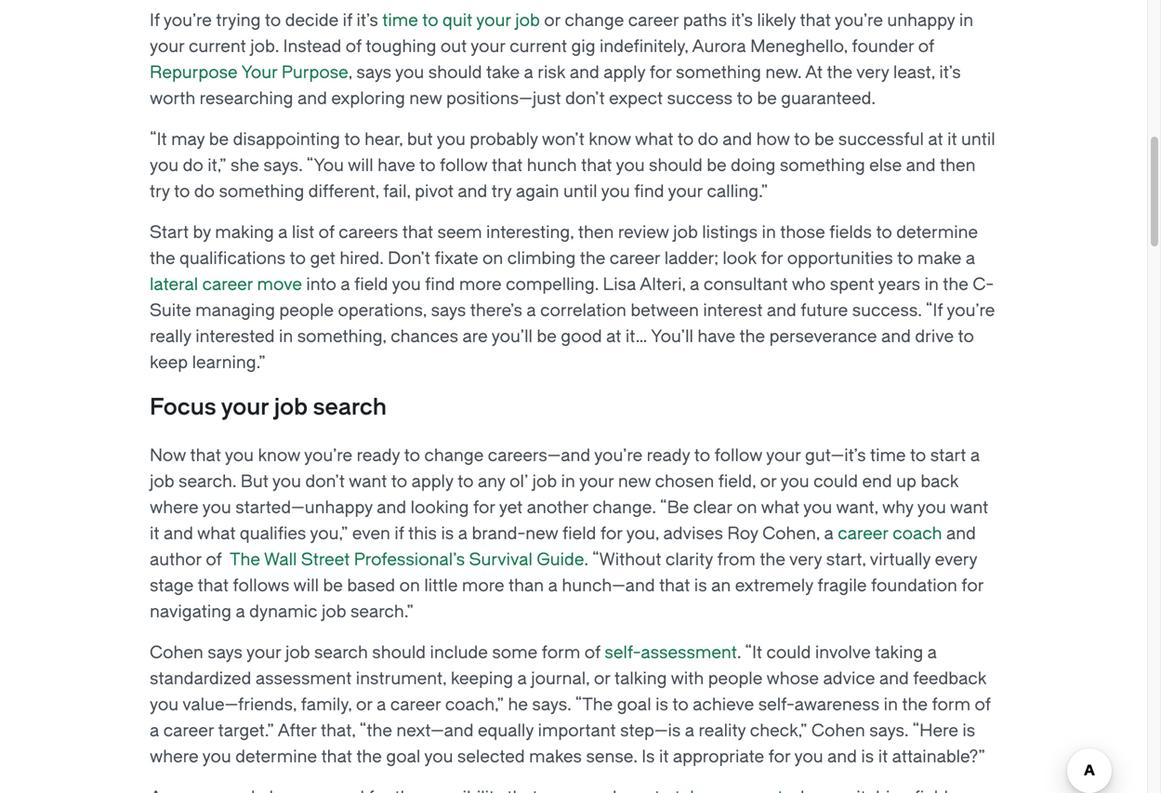 Task type: vqa. For each thing, say whether or not it's contained in the screenshot.
leftmost apply
yes



Task type: locate. For each thing, give the bounding box(es) containing it.
with
[[671, 669, 704, 688]]

time inside the 'now that you know you're ready to change careers—and you're ready to follow your gut—it's time to start a job search. but you don't want to apply to any ol' job in your new chosen field, or you could end up back where you started—unhappy and looking for yet another change. "be clear on what you want, why you want it and what qualifies you," even if this is a brand-new field for you, advises roy cohen, a'
[[870, 446, 906, 465]]

0 horizontal spatial goal
[[386, 747, 420, 767]]

form
[[542, 643, 580, 662], [932, 695, 971, 714]]

apply inside the 'now that you know you're ready to change careers—and you're ready to follow your gut—it's time to start a job search. but you don't want to apply to any ol' job in your new chosen field, or you could end up back where you started—unhappy and looking for yet another change. "be clear on what you want, why you want it and what qualifies you," even if this is a brand-new field for you, advises roy cohen, a'
[[412, 472, 453, 491]]

0 vertical spatial very
[[856, 63, 889, 82]]

the up extremely at the right bottom
[[760, 550, 786, 569]]

up
[[896, 472, 917, 491]]

important step—is
[[538, 721, 681, 741]]

gig
[[571, 37, 596, 56]]

successful
[[838, 130, 924, 149]]

is inside . "without clarity from the very start, virtually every stage that follows will be based on little more than a hunch—and that is an extremely fragile foundation for navigating a dynamic job search."
[[694, 576, 707, 595]]

your inside "it may be disappointing to hear, but you probably won't know what to do and how to be successful at it until you do it," she says. "you will have to follow that hunch that you should be doing something else and then try to do something different, fail, pivot and try again until you find your calling."
[[668, 182, 703, 201]]

says inside , says you should take a risk and apply for something new. at the very least, it's worth researching and exploring new positions—just don't expect success to be guaranteed.
[[356, 63, 392, 82]]

to left get
[[290, 249, 306, 268]]

for inside start by making a list of careers that seem interesting, then review job listings in those fields to determine the qualifications to get hired. don't fixate on climbing the career ladder; look for opportunities to make a lateral career move
[[761, 249, 783, 268]]

start,
[[826, 550, 866, 569]]

search
[[313, 394, 387, 420], [314, 643, 368, 662]]

it right successful
[[947, 130, 957, 149]]

to inside . "it could involve taking a standardized assessment instrument, keeping a journal, or talking with people whose advice and feedback you value—friends, family, or a career coach," he says. "the goal is to achieve self-awareness in the form of a career target." after that, "the next—and equally important step—is a reality check," cohen says. "here is where you determine that the goal you selected makes sense. is it appropriate for you and is it attainable?"
[[673, 695, 689, 714]]

says. inside "it may be disappointing to hear, but you probably won't know what to do and how to be successful at it until you do it," she says. "you will have to follow that hunch that you should be doing something else and then try to do something different, fail, pivot and try again until you find your calling."
[[263, 156, 303, 175]]

don't
[[565, 89, 605, 108], [305, 472, 345, 491]]

1 vertical spatial "it
[[745, 643, 762, 662]]

1 vertical spatial know
[[258, 446, 300, 465]]

1 vertical spatial something
[[780, 156, 865, 175]]

should inside , says you should take a risk and apply for something new. at the very least, it's worth researching and exploring new positions—just don't expect success to be guaranteed.
[[428, 63, 482, 82]]

more
[[459, 275, 502, 294], [462, 576, 504, 595]]

know inside "it may be disappointing to hear, but you probably won't know what to do and how to be successful at it until you do it," she says. "you will have to follow that hunch that you should be doing something else and then try to do something different, fail, pivot and try again until you find your calling."
[[589, 130, 631, 149]]

1 horizontal spatial will
[[348, 156, 373, 175]]

goal down talking
[[617, 695, 651, 714]]

"the
[[575, 695, 613, 714]]

if inside the 'now that you know you're ready to change careers—and you're ready to follow your gut—it's time to start a job search. but you don't want to apply to any ol' job in your new chosen field, or you could end up back where you started—unhappy and looking for yet another change. "be clear on what you want, why you want it and what qualifies you," even if this is a brand-new field for you, advises roy cohen, a'
[[395, 524, 404, 543]]

keeping
[[451, 669, 513, 688]]

of up journal,
[[585, 643, 601, 662]]

calling."
[[707, 182, 768, 201]]

virtually
[[870, 550, 931, 569]]

that up search.
[[190, 446, 221, 465]]

0 horizontal spatial time
[[382, 11, 418, 30]]

0 vertical spatial people
[[279, 301, 334, 320]]

whose
[[767, 669, 819, 688]]

don't inside , says you should take a risk and apply for something new. at the very least, it's worth researching and exploring new positions—just don't expect success to be guaranteed.
[[565, 89, 605, 108]]

ready up chosen
[[647, 446, 690, 465]]

should down out
[[428, 63, 482, 82]]

very inside . "without clarity from the very start, virtually every stage that follows will be based on little more than a hunch—and that is an extremely fragile foundation for navigating a dynamic job search."
[[789, 550, 822, 569]]

job inside start by making a list of careers that seem interesting, then review job listings in those fields to determine the qualifications to get hired. don't fixate on climbing the career ladder; look for opportunities to make a lateral career move
[[673, 223, 698, 242]]

1 horizontal spatial assessment
[[641, 643, 737, 662]]

0 horizontal spatial ready
[[357, 446, 400, 465]]

now
[[150, 446, 186, 465]]

1 vertical spatial self-
[[758, 695, 795, 714]]

at
[[805, 63, 823, 82]]

job up ladder;
[[673, 223, 698, 242]]

out
[[441, 37, 467, 56]]

every
[[935, 550, 977, 569]]

change.
[[593, 498, 656, 517]]

says up chances
[[431, 301, 466, 320]]

it up author
[[150, 524, 159, 543]]

that,
[[321, 721, 356, 741]]

you inside , says you should take a risk and apply for something new. at the very least, it's worth researching and exploring new positions—just don't expect success to be guaranteed.
[[395, 63, 424, 82]]

for inside , says you should take a risk and apply for something new. at the very least, it's worth researching and exploring new positions—just don't expect success to be guaranteed.
[[650, 63, 672, 82]]

very down founder
[[856, 63, 889, 82]]

talking
[[615, 669, 667, 688]]

know inside the 'now that you know you're ready to change careers—and you're ready to follow your gut—it's time to start a job search. but you don't want to apply to any ol' job in your new chosen field, or you could end up back where you started—unhappy and looking for yet another change. "be clear on what you want, why you want it and what qualifies you," even if this is a brand-new field for you, advises roy cohen, a'
[[258, 446, 300, 465]]

interesting,
[[486, 223, 574, 242]]

people down 'into'
[[279, 301, 334, 320]]

a down follows
[[236, 602, 245, 622]]

2 horizontal spatial new
[[618, 472, 651, 491]]

2 vertical spatial should
[[372, 643, 426, 662]]

your up take on the top of the page
[[471, 37, 506, 56]]

cohen up standardized
[[150, 643, 203, 662]]

it's right least, on the right of page
[[939, 63, 961, 82]]

2 ready from the left
[[647, 446, 690, 465]]

cohen inside . "it could involve taking a standardized assessment instrument, keeping a journal, or talking with people whose advice and feedback you value—friends, family, or a career coach," he says. "the goal is to achieve self-awareness in the form of a career target." after that, "the next—and equally important step—is a reality check," cohen says. "here is where you determine that the goal you selected makes sense. is it appropriate for you and is it attainable?"
[[812, 721, 865, 741]]

ready up 'even'
[[357, 446, 400, 465]]

climbing
[[507, 249, 576, 268]]

change inside the 'now that you know you're ready to change careers—and you're ready to follow your gut—it's time to start a job search. but you don't want to apply to any ol' job in your new chosen field, or you could end up back where you started—unhappy and looking for yet another change. "be clear on what you want, why you want it and what qualifies you," even if this is a brand-new field for you, advises roy cohen, a'
[[424, 446, 484, 465]]

is down talking
[[656, 695, 668, 714]]

you down gut—it's
[[781, 472, 809, 491]]

will down street
[[293, 576, 319, 595]]

don't inside the 'now that you know you're ready to change careers—and you're ready to follow your gut—it's time to start a job search. but you don't want to apply to any ol' job in your new chosen field, or you could end up back where you started—unhappy and looking for yet another change. "be clear on what you want, why you want it and what qualifies you," even if this is a brand-new field for you, advises roy cohen, a'
[[305, 472, 345, 491]]

0 horizontal spatial change
[[424, 446, 484, 465]]

try
[[150, 182, 170, 201], [492, 182, 512, 201]]

determine
[[896, 223, 978, 242], [235, 747, 317, 767]]

do left it,"
[[183, 156, 203, 175]]

wall
[[264, 550, 297, 569]]

that up the meneghello,
[[800, 11, 831, 30]]

0 horizontal spatial find
[[425, 275, 455, 294]]

1 vertical spatial very
[[789, 550, 822, 569]]

0 vertical spatial have
[[378, 156, 415, 175]]

fragile
[[818, 576, 867, 595]]

know up but
[[258, 446, 300, 465]]

form inside . "it could involve taking a standardized assessment instrument, keeping a journal, or talking with people whose advice and feedback you value—friends, family, or a career coach," he says. "the goal is to achieve self-awareness in the form of a career target." after that, "the next—and equally important step—is a reality check," cohen says. "here is where you determine that the goal you selected makes sense. is it appropriate for you and is it attainable?"
[[932, 695, 971, 714]]

2 horizontal spatial says.
[[869, 721, 909, 741]]

at inside into a field you find more compelling. lisa alteri, a consultant who spent years in the c- suite managing people operations, says there's a correlation between interest and future success. "if you're really interested in something, chances are you'll be good at it… you'll have the perseverance and drive to keep learning."
[[606, 327, 621, 346]]

"it inside "it may be disappointing to hear, but you probably won't know what to do and how to be successful at it until you do it," she says. "you will have to follow that hunch that you should be doing something else and then try to do something different, fail, pivot and try again until you find your calling."
[[150, 130, 167, 149]]

1 vertical spatial could
[[767, 643, 811, 662]]

apply inside , says you should take a risk and apply for something new. at the very least, it's worth researching and exploring new positions—just don't expect success to be guaranteed.
[[604, 63, 646, 82]]

1 horizontal spatial until
[[961, 130, 995, 149]]

0 horizontal spatial assessment
[[255, 669, 352, 688]]

the inside , says you should take a risk and apply for something new. at the very least, it's worth researching and exploring new positions—just don't expect success to be guaranteed.
[[827, 63, 853, 82]]

you down back
[[917, 498, 946, 517]]

,
[[348, 63, 352, 82]]

1 horizontal spatial apply
[[604, 63, 646, 82]]

want,
[[836, 498, 878, 517]]

should down success
[[649, 156, 703, 175]]

what up cohen,
[[761, 498, 800, 517]]

on down professional's
[[399, 576, 420, 595]]

job.
[[250, 37, 279, 56]]

0 vertical spatial want
[[349, 472, 387, 491]]

2 where from the top
[[150, 747, 199, 767]]

appropriate
[[673, 747, 764, 767]]

1 vertical spatial says
[[431, 301, 466, 320]]

says. down journal,
[[532, 695, 571, 714]]

to up the wall street professional's survival guide link
[[391, 472, 407, 491]]

0 vertical spatial where
[[150, 498, 199, 517]]

is right the this
[[441, 524, 454, 543]]

new.
[[765, 63, 802, 82]]

apply
[[604, 63, 646, 82], [412, 472, 453, 491]]

or
[[544, 11, 561, 30], [760, 472, 777, 491], [594, 669, 610, 688], [356, 695, 373, 714]]

2 horizontal spatial something
[[780, 156, 865, 175]]

0 vertical spatial do
[[698, 130, 718, 149]]

until
[[961, 130, 995, 149], [563, 182, 597, 201]]

what down expect
[[635, 130, 673, 149]]

don't for expect
[[565, 89, 605, 108]]

0 vertical spatial follow
[[440, 156, 488, 175]]

have up 'fail,'
[[378, 156, 415, 175]]

it's left likely
[[731, 11, 753, 30]]

assessment inside . "it could involve taking a standardized assessment instrument, keeping a journal, or talking with people whose advice and feedback you value—friends, family, or a career coach," he says. "the goal is to achieve self-awareness in the form of a career target." after that, "the next—and equally important step—is a reality check," cohen says. "here is where you determine that the goal you selected makes sense. is it appropriate for you and is it attainable?"
[[255, 669, 352, 688]]

makes
[[529, 747, 582, 767]]

find inside "it may be disappointing to hear, but you probably won't know what to do and how to be successful at it until you do it," she says. "you will have to follow that hunch that you should be doing something else and then try to do something different, fail, pivot and try again until you find your calling."
[[634, 182, 664, 201]]

where inside the 'now that you know you're ready to change careers—and you're ready to follow your gut—it's time to start a job search. but you don't want to apply to any ol' job in your new chosen field, or you could end up back where you started—unhappy and looking for yet another change. "be clear on what you want, why you want it and what qualifies you," even if this is a brand-new field for you, advises roy cohen, a'
[[150, 498, 199, 517]]

is down awareness at the right of the page
[[861, 747, 874, 767]]

1 ready from the left
[[357, 446, 400, 465]]

get
[[310, 249, 336, 268]]

and right else
[[906, 156, 936, 175]]

0 horizontal spatial try
[[150, 182, 170, 201]]

that inside start by making a list of careers that seem interesting, then review job listings in those fields to determine the qualifications to get hired. don't fixate on climbing the career ladder; look for opportunities to make a lateral career move
[[402, 223, 433, 242]]

find down fixate
[[425, 275, 455, 294]]

ladder;
[[664, 249, 719, 268]]

now that you know you're ready to change careers—and you're ready to follow your gut—it's time to start a job search. but you don't want to apply to any ol' job in your new chosen field, or you could end up back where you started—unhappy and looking for yet another change. "be clear on what you want, why you want it and what qualifies you," even if this is a brand-new field for you, advises roy cohen, a
[[150, 446, 989, 543]]

0 horizontal spatial people
[[279, 301, 334, 320]]

2 horizontal spatial says
[[431, 301, 466, 320]]

0 vertical spatial what
[[635, 130, 673, 149]]

1 try from the left
[[150, 182, 170, 201]]

field up guide
[[562, 524, 596, 543]]

a down standardized
[[150, 721, 159, 741]]

1 horizontal spatial current
[[510, 37, 567, 56]]

equally
[[478, 721, 534, 741]]

. inside . "without clarity from the very start, virtually every stage that follows will be based on little more than a hunch—and that is an extremely fragile foundation for navigating a dynamic job search."
[[584, 550, 588, 569]]

1 horizontal spatial find
[[634, 182, 664, 201]]

you're
[[164, 11, 212, 30], [835, 11, 883, 30], [947, 301, 995, 320], [304, 446, 352, 465], [594, 446, 643, 465]]

change
[[565, 11, 624, 30], [424, 446, 484, 465]]

it inside the 'now that you know you're ready to change careers—and you're ready to follow your gut—it's time to start a job search. but you don't want to apply to any ol' job in your new chosen field, or you could end up back where you started—unhappy and looking for yet another change. "be clear on what you want, why you want it and what qualifies you," even if this is a brand-new field for you, advises roy cohen, a'
[[150, 524, 159, 543]]

something
[[676, 63, 761, 82], [780, 156, 865, 175], [219, 182, 304, 201]]

check,"
[[750, 721, 807, 741]]

for inside . "without clarity from the very start, virtually every stage that follows will be based on little more than a hunch—and that is an extremely fragile foundation for navigating a dynamic job search."
[[962, 576, 984, 595]]

2 current from the left
[[510, 37, 567, 56]]

that inside or change career paths it's likely that you're unhappy in your current job. instead of toughing out your current gig indefinitely, aurora meneghello, founder of repurpose your purpose
[[800, 11, 831, 30]]

0 vertical spatial on
[[483, 249, 503, 268]]

should inside "it may be disappointing to hear, but you probably won't know what to do and how to be successful at it until you do it," she says. "you will have to follow that hunch that you should be doing something else and then try to do something different, fail, pivot and try again until you find your calling."
[[649, 156, 703, 175]]

1 vertical spatial don't
[[305, 472, 345, 491]]

2 horizontal spatial what
[[761, 498, 800, 517]]

to up job.
[[265, 11, 281, 30]]

0 vertical spatial says.
[[263, 156, 303, 175]]

1 horizontal spatial follow
[[715, 446, 762, 465]]

1 horizontal spatial have
[[698, 327, 735, 346]]

where
[[150, 498, 199, 517], [150, 747, 199, 767]]

. inside . "it could involve taking a standardized assessment instrument, keeping a journal, or talking with people whose advice and feedback you value—friends, family, or a career coach," he says. "the goal is to achieve self-awareness in the form of a career target." after that, "the next—and equally important step—is a reality check," cohen says. "here is where you determine that the goal you selected makes sense. is it appropriate for you and is it attainable?"
[[737, 643, 741, 662]]

0 horizontal spatial want
[[349, 472, 387, 491]]

are
[[463, 327, 488, 346]]

1 horizontal spatial could
[[814, 472, 858, 491]]

you inside into a field you find more compelling. lisa alteri, a consultant who spent years in the c- suite managing people operations, says there's a correlation between interest and future success. "if you're really interested in something, chances are you'll be good at it… you'll have the perseverance and drive to keep learning."
[[392, 275, 421, 294]]

1 horizontal spatial ready
[[647, 446, 690, 465]]

consultant
[[704, 275, 788, 294]]

expect
[[609, 89, 663, 108]]

and author of
[[150, 524, 976, 569]]

the down interest
[[740, 327, 765, 346]]

more inside into a field you find more compelling. lisa alteri, a consultant who spent years in the c- suite managing people operations, says there's a correlation between interest and future success. "if you're really interested in something, chances are you'll be good at it… you'll have the perseverance and drive to keep learning."
[[459, 275, 502, 294]]

a up 'start,'
[[824, 524, 834, 543]]

to right drive
[[958, 327, 974, 346]]

people inside . "it could involve taking a standardized assessment instrument, keeping a journal, or talking with people whose advice and feedback you value—friends, family, or a career coach," he says. "the goal is to achieve self-awareness in the form of a career target." after that, "the next—and equally important step—is a reality check," cohen says. "here is where you determine that the goal you selected makes sense. is it appropriate for you and is it attainable?"
[[708, 669, 763, 688]]

1 vertical spatial then
[[578, 223, 614, 242]]

something down she
[[219, 182, 304, 201]]

it inside "it may be disappointing to hear, but you probably won't know what to do and how to be successful at it until you do it," she says. "you will have to follow that hunch that you should be doing something else and then try to do something different, fail, pivot and try again until you find your calling."
[[947, 130, 957, 149]]

it right is
[[659, 747, 669, 767]]

0 horizontal spatial on
[[399, 576, 420, 595]]

focus your job search
[[150, 394, 387, 420]]

0 horizontal spatial .
[[584, 550, 588, 569]]

then inside start by making a list of careers that seem interesting, then review job listings in those fields to determine the qualifications to get hired. don't fixate on climbing the career ladder; look for opportunities to make a lateral career move
[[578, 223, 614, 242]]

0 horizontal spatial what
[[197, 524, 236, 543]]

of inside . "it could involve taking a standardized assessment instrument, keeping a journal, or talking with people whose advice and feedback you value—friends, family, or a career coach," he says. "the goal is to achieve self-awareness in the form of a career target." after that, "the next—and equally important step—is a reality check," cohen says. "here is where you determine that the goal you selected makes sense. is it appropriate for you and is it attainable?"
[[975, 695, 991, 714]]

2 horizontal spatial should
[[649, 156, 703, 175]]

where down search.
[[150, 498, 199, 517]]

0 horizontal spatial says.
[[263, 156, 303, 175]]

1 vertical spatial follow
[[715, 446, 762, 465]]

0 horizontal spatial field
[[354, 275, 388, 294]]

researching
[[200, 89, 293, 108]]

again
[[516, 182, 559, 201]]

will
[[348, 156, 373, 175], [293, 576, 319, 595]]

1 vertical spatial will
[[293, 576, 319, 595]]

. "it could involve taking a standardized assessment instrument, keeping a journal, or talking with people whose advice and feedback you value—friends, family, or a career coach," he says. "the goal is to achieve self-awareness in the form of a career target." after that, "the next—and equally important step—is a reality check," cohen says. "here is where you determine that the goal you selected makes sense. is it appropriate for you and is it attainable?"
[[150, 643, 991, 767]]

trying
[[216, 11, 261, 30]]

job down the dynamic
[[285, 643, 310, 662]]

assessment
[[641, 643, 737, 662], [255, 669, 352, 688]]

on inside the 'now that you know you're ready to change careers—and you're ready to follow your gut—it's time to start a job search. but you don't want to apply to any ol' job in your new chosen field, or you could end up back where you started—unhappy and looking for yet another change. "be clear on what you want, why you want it and what qualifies you," even if this is a brand-new field for you, advises roy cohen, a'
[[737, 498, 757, 517]]

goal down "the
[[386, 747, 420, 767]]

0 vertical spatial cohen
[[150, 643, 203, 662]]

achieve
[[693, 695, 754, 714]]

that down clarity
[[659, 576, 690, 595]]

guide
[[537, 550, 584, 569]]

want
[[349, 472, 387, 491], [950, 498, 989, 517]]

1 vertical spatial where
[[150, 747, 199, 767]]

1 horizontal spatial determine
[[896, 223, 978, 242]]

on inside . "without clarity from the very start, virtually every stage that follows will be based on little more than a hunch—and that is an extremely fragile foundation for navigating a dynamic job search."
[[399, 576, 420, 595]]

into
[[306, 275, 336, 294]]

1 vertical spatial on
[[737, 498, 757, 517]]

learning."
[[192, 353, 266, 372]]

"it up achieve
[[745, 643, 762, 662]]

field inside into a field you find more compelling. lisa alteri, a consultant who spent years in the c- suite managing people operations, says there's a correlation between interest and future success. "if you're really interested in something, chances are you'll be good at it… you'll have the perseverance and drive to keep learning."
[[354, 275, 388, 294]]

1 vertical spatial do
[[183, 156, 203, 175]]

1 horizontal spatial "it
[[745, 643, 762, 662]]

0 horizontal spatial could
[[767, 643, 811, 662]]

2 vertical spatial something
[[219, 182, 304, 201]]

could inside the 'now that you know you're ready to change careers—and you're ready to follow your gut—it's time to start a job search. but you don't want to apply to any ol' job in your new chosen field, or you could end up back where you started—unhappy and looking for yet another change. "be clear on what you want, why you want it and what qualifies you," even if this is a brand-new field for you, advises roy cohen, a'
[[814, 472, 858, 491]]

. for "it
[[737, 643, 741, 662]]

a left list on the left
[[278, 223, 288, 242]]

0 vertical spatial something
[[676, 63, 761, 82]]

have
[[378, 156, 415, 175], [698, 327, 735, 346]]

if
[[343, 11, 352, 30], [395, 524, 404, 543]]

search down something,
[[313, 394, 387, 420]]

1 horizontal spatial people
[[708, 669, 763, 688]]

0 vertical spatial will
[[348, 156, 373, 175]]

know right won't
[[589, 130, 631, 149]]

0 horizontal spatial follow
[[440, 156, 488, 175]]

something down aurora
[[676, 63, 761, 82]]

try up start
[[150, 182, 170, 201]]

1 horizontal spatial want
[[950, 498, 989, 517]]

be right you'll at top
[[537, 327, 557, 346]]

1 vertical spatial cohen
[[812, 721, 865, 741]]

the down "the
[[356, 747, 382, 767]]

0 vertical spatial change
[[565, 11, 624, 30]]

0 vertical spatial "it
[[150, 130, 167, 149]]

something inside , says you should take a risk and apply for something new. at the very least, it's worth researching and exploring new positions—just don't expect success to be guaranteed.
[[676, 63, 761, 82]]

determine inside start by making a list of careers that seem interesting, then review job listings in those fields to determine the qualifications to get hired. don't fixate on climbing the career ladder; look for opportunities to make a lateral career move
[[896, 223, 978, 242]]

self- up check,"
[[758, 695, 795, 714]]

that inside . "it could involve taking a standardized assessment instrument, keeping a journal, or talking with people whose advice and feedback you value—friends, family, or a career coach," he says. "the goal is to achieve self-awareness in the form of a career target." after that, "the next—and equally important step—is a reality check," cohen says. "here is where you determine that the goal you selected makes sense. is it appropriate for you and is it attainable?"
[[321, 747, 352, 767]]

extremely
[[735, 576, 813, 595]]

0 horizontal spatial know
[[258, 446, 300, 465]]

, says you should take a risk and apply for something new. at the very least, it's worth researching and exploring new positions—just don't expect success to be guaranteed.
[[150, 63, 961, 108]]

more inside . "without clarity from the very start, virtually every stage that follows will be based on little more than a hunch—and that is an extremely fragile foundation for navigating a dynamic job search."
[[462, 576, 504, 595]]

that up don't
[[402, 223, 433, 242]]

or inside the 'now that you know you're ready to change careers—and you're ready to follow your gut—it's time to start a job search. but you don't want to apply to any ol' job in your new chosen field, or you could end up back where you started—unhappy and looking for yet another change. "be clear on what you want, why you want it and what qualifies you," even if this is a brand-new field for you, advises roy cohen, a'
[[760, 472, 777, 491]]

why
[[882, 498, 914, 517]]

sense.
[[586, 747, 638, 767]]

of right list on the left
[[319, 223, 335, 242]]

purpose
[[282, 63, 348, 82]]

your left calling."
[[668, 182, 703, 201]]

1 vertical spatial at
[[606, 327, 621, 346]]

change up any
[[424, 446, 484, 465]]

to inside into a field you find more compelling. lisa alteri, a consultant who spent years in the c- suite managing people operations, says there's a correlation between interest and future success. "if you're really interested in something, chances are you'll be good at it… you'll have the perseverance and drive to keep learning."
[[958, 327, 974, 346]]

career down want,
[[838, 524, 889, 543]]

0 horizontal spatial it's
[[357, 11, 378, 30]]

1 horizontal spatial should
[[428, 63, 482, 82]]

0 vertical spatial field
[[354, 275, 388, 294]]

it's inside , says you should take a risk and apply for something new. at the very least, it's worth researching and exploring new positions—just don't expect success to be guaranteed.
[[939, 63, 961, 82]]

1 horizontal spatial goal
[[617, 695, 651, 714]]

is right "here
[[963, 721, 975, 741]]

should up instrument,
[[372, 643, 426, 662]]

a right than
[[548, 576, 558, 595]]

0 vertical spatial don't
[[565, 89, 605, 108]]

1 horizontal spatial don't
[[565, 89, 605, 108]]

your
[[241, 63, 277, 82]]

you up cohen,
[[803, 498, 832, 517]]

seem
[[437, 223, 482, 242]]

1 vertical spatial determine
[[235, 747, 317, 767]]

be down street
[[323, 576, 343, 595]]

"the
[[359, 721, 392, 741]]

of down feedback at bottom right
[[975, 695, 991, 714]]

.
[[584, 550, 588, 569], [737, 643, 741, 662]]

1 horizontal spatial field
[[562, 524, 596, 543]]

0 vertical spatial new
[[409, 89, 442, 108]]

for right look at right top
[[761, 249, 783, 268]]

very down cohen,
[[789, 550, 822, 569]]

follow up pivot
[[440, 156, 488, 175]]

find
[[634, 182, 664, 201], [425, 275, 455, 294]]

1 horizontal spatial on
[[483, 249, 503, 268]]

toughing
[[366, 37, 436, 56]]

0 horizontal spatial self-
[[605, 643, 641, 662]]

1 vertical spatial what
[[761, 498, 800, 517]]

you're inside or change career paths it's likely that you're unhappy in your current job. instead of toughing out your current gig indefinitely, aurora meneghello, founder of repurpose your purpose
[[835, 11, 883, 30]]

of
[[346, 37, 362, 56], [918, 37, 934, 56], [319, 223, 335, 242], [206, 550, 222, 569], [585, 643, 601, 662], [975, 695, 991, 714]]

2 horizontal spatial on
[[737, 498, 757, 517]]

at left the it…
[[606, 327, 621, 346]]

1 horizontal spatial time
[[870, 446, 906, 465]]

1 vertical spatial people
[[708, 669, 763, 688]]

0 vertical spatial should
[[428, 63, 482, 82]]

1 where from the top
[[150, 498, 199, 517]]

0 horizontal spatial something
[[219, 182, 304, 201]]

self-
[[605, 643, 641, 662], [758, 695, 795, 714]]

1 vertical spatial assessment
[[255, 669, 352, 688]]

0 horizontal spatial new
[[409, 89, 442, 108]]

0 horizontal spatial have
[[378, 156, 415, 175]]

0 horizontal spatial will
[[293, 576, 319, 595]]

then
[[940, 156, 976, 175], [578, 223, 614, 242]]

1 current from the left
[[189, 37, 246, 56]]

0 horizontal spatial apply
[[412, 472, 453, 491]]

could inside . "it could involve taking a standardized assessment instrument, keeping a journal, or talking with people whose advice and feedback you value—friends, family, or a career coach," he says. "the goal is to achieve self-awareness in the form of a career target." after that, "the next—and equally important step—is a reality check," cohen says. "here is where you determine that the goal you selected makes sense. is it appropriate for you and is it attainable?"
[[767, 643, 811, 662]]



Task type: describe. For each thing, give the bounding box(es) containing it.
what inside "it may be disappointing to hear, but you probably won't know what to do and how to be successful at it until you do it," she says. "you will have to follow that hunch that you should be doing something else and then try to do something different, fail, pivot and try again until you find your calling."
[[635, 130, 673, 149]]

lateral
[[150, 275, 198, 294]]

job up risk
[[515, 11, 540, 30]]

to up chosen
[[694, 446, 710, 465]]

you right but
[[437, 130, 466, 149]]

in inside or change career paths it's likely that you're unhappy in your current job. instead of toughing out your current gig indefinitely, aurora meneghello, founder of repurpose your purpose
[[959, 11, 974, 30]]

a up "the
[[377, 695, 386, 714]]

selected
[[457, 747, 525, 767]]

to up pivot
[[420, 156, 436, 175]]

lateral career move link
[[150, 275, 302, 294]]

little
[[424, 576, 458, 595]]

decide
[[285, 11, 339, 30]]

in inside start by making a list of careers that seem interesting, then review job listings in those fields to determine the qualifications to get hired. don't fixate on climbing the career ladder; look for opportunities to make a lateral career move
[[762, 223, 776, 242]]

and up 'even'
[[377, 498, 406, 517]]

review
[[618, 223, 669, 242]]

to up the looking
[[404, 446, 420, 465]]

your down if
[[150, 37, 185, 56]]

and inside and author of
[[946, 524, 976, 543]]

for inside . "it could involve taking a standardized assessment instrument, keeping a journal, or talking with people whose advice and feedback you value—friends, family, or a career coach," he says. "the goal is to achieve self-awareness in the form of a career target." after that, "the next—and equally important step—is a reality check," cohen says. "here is where you determine that the goal you selected makes sense. is it appropriate for you and is it attainable?"
[[768, 747, 791, 767]]

indefinitely,
[[600, 37, 689, 56]]

that down probably
[[492, 156, 523, 175]]

qualifies
[[240, 524, 306, 543]]

in up "if
[[925, 275, 939, 294]]

survival
[[469, 550, 533, 569]]

in inside the 'now that you know you're ready to change careers—and you're ready to follow your gut—it's time to start a job search. but you don't want to apply to any ol' job in your new chosen field, or you could end up back where you started—unhappy and looking for yet another change. "be clear on what you want, why you want it and what qualifies you," even if this is a brand-new field for you, advises roy cohen, a'
[[561, 472, 575, 491]]

be inside into a field you find more compelling. lisa alteri, a consultant who spent years in the c- suite managing people operations, says there's a correlation between interest and future success. "if you're really interested in something, chances are you'll be good at it… you'll have the perseverance and drive to keep learning."
[[537, 327, 557, 346]]

street
[[301, 550, 350, 569]]

repurpose
[[150, 63, 238, 82]]

between
[[631, 301, 699, 320]]

hunch
[[527, 156, 577, 175]]

and down "success."
[[881, 327, 911, 346]]

you're up 'change.'
[[594, 446, 643, 465]]

you're right if
[[164, 11, 212, 30]]

to left any
[[458, 472, 474, 491]]

have inside "it may be disappointing to hear, but you probably won't know what to do and how to be successful at it until you do it," she says. "you will have to follow that hunch that you should be doing something else and then try to do something different, fail, pivot and try again until you find your calling."
[[378, 156, 415, 175]]

1 vertical spatial until
[[563, 182, 597, 201]]

clear
[[693, 498, 732, 517]]

good
[[561, 327, 602, 346]]

you're inside into a field you find more compelling. lisa alteri, a consultant who spent years in the c- suite managing people operations, says there's a correlation between interest and future success. "if you're really interested in something, chances are you'll be good at it… you'll have the perseverance and drive to keep learning."
[[947, 301, 995, 320]]

make
[[918, 249, 962, 268]]

you down next—and
[[424, 747, 453, 767]]

career down standardized
[[163, 721, 214, 741]]

you down standardized
[[150, 695, 179, 714]]

1 vertical spatial goal
[[386, 747, 420, 767]]

determine inside . "it could involve taking a standardized assessment instrument, keeping a journal, or talking with people whose advice and feedback you value—friends, family, or a career coach," he says. "the goal is to achieve self-awareness in the form of a career target." after that, "the next—and equally important step—is a reality check," cohen says. "here is where you determine that the goal you selected makes sense. is it appropriate for you and is it attainable?"
[[235, 747, 317, 767]]

"you
[[306, 156, 344, 175]]

least,
[[893, 63, 935, 82]]

probably
[[470, 130, 538, 149]]

an
[[711, 576, 731, 595]]

people inside into a field you find more compelling. lisa alteri, a consultant who spent years in the c- suite managing people operations, says there's a correlation between interest and future success. "if you're really interested in something, chances are you'll be good at it… you'll have the perseverance and drive to keep learning."
[[279, 301, 334, 320]]

cohen says your job search should include some form of self-assessment
[[150, 643, 737, 662]]

then inside "it may be disappointing to hear, but you probably won't know what to do and how to be successful at it until you do it," she says. "you will have to follow that hunch that you should be doing something else and then try to do something different, fail, pivot and try again until you find your calling."
[[940, 156, 976, 175]]

and down 'purpose'
[[297, 89, 327, 108]]

there's
[[470, 301, 522, 320]]

alteri,
[[640, 275, 686, 294]]

or change career paths it's likely that you're unhappy in your current job. instead of toughing out your current gig indefinitely, aurora meneghello, founder of repurpose your purpose
[[150, 11, 974, 82]]

follow inside the 'now that you know you're ready to change careers—and you're ready to follow your gut—it's time to start a job search. but you don't want to apply to any ol' job in your new chosen field, or you could end up back where you started—unhappy and looking for yet another change. "be clear on what you want, why you want it and what qualifies you," even if this is a brand-new field for you, advises roy cohen, a'
[[715, 446, 762, 465]]

career down qualifications
[[202, 275, 253, 294]]

0 vertical spatial self-
[[605, 643, 641, 662]]

or inside or change career paths it's likely that you're unhappy in your current job. instead of toughing out your current gig indefinitely, aurora meneghello, founder of repurpose your purpose
[[544, 11, 561, 30]]

find inside into a field you find more compelling. lisa alteri, a consultant who spent years in the c- suite managing people operations, says there's a correlation between interest and future success. "if you're really interested in something, chances are you'll be good at it… you'll have the perseverance and drive to keep learning."
[[425, 275, 455, 294]]

years
[[878, 275, 921, 294]]

"if
[[926, 301, 943, 320]]

ol'
[[510, 472, 528, 491]]

be inside . "without clarity from the very start, virtually every stage that follows will be based on little more than a hunch—and that is an extremely fragile foundation for navigating a dynamic job search."
[[323, 576, 343, 595]]

won't
[[542, 130, 585, 149]]

compelling.
[[506, 275, 599, 294]]

and down awareness at the right of the page
[[827, 747, 857, 767]]

job inside . "without clarity from the very start, virtually every stage that follows will be based on little more than a hunch—and that is an extremely fragile foundation for navigating a dynamic job search."
[[322, 602, 346, 622]]

keep
[[150, 353, 188, 372]]

meneghello,
[[750, 37, 848, 56]]

in right interested
[[279, 327, 293, 346]]

to up start
[[174, 182, 190, 201]]

clarity
[[666, 550, 713, 569]]

listings
[[702, 223, 758, 242]]

job down now
[[150, 472, 174, 491]]

he
[[508, 695, 528, 714]]

1 horizontal spatial says.
[[532, 695, 571, 714]]

advice
[[823, 669, 875, 688]]

your left gut—it's
[[766, 446, 801, 465]]

0 vertical spatial time
[[382, 11, 418, 30]]

you up started—unhappy
[[272, 472, 301, 491]]

1 vertical spatial want
[[950, 498, 989, 517]]

move
[[257, 275, 302, 294]]

0 horizontal spatial should
[[372, 643, 426, 662]]

very inside , says you should take a risk and apply for something new. at the very least, it's worth researching and exploring new positions—just don't expect success to be guaranteed.
[[856, 63, 889, 82]]

by
[[193, 223, 211, 242]]

she
[[231, 156, 259, 175]]

if
[[150, 11, 160, 30]]

taking
[[875, 643, 923, 662]]

the up lisa
[[580, 249, 606, 268]]

search."
[[350, 602, 414, 622]]

it,"
[[208, 156, 226, 175]]

you're up started—unhappy
[[304, 446, 352, 465]]

on inside start by making a list of careers that seem interesting, then review job listings in those fields to determine the qualifications to get hired. don't fixate on climbing the career ladder; look for opportunities to make a lateral career move
[[483, 249, 503, 268]]

0 vertical spatial search
[[313, 394, 387, 420]]

it left attainable?" on the right of page
[[878, 747, 888, 767]]

that down won't
[[581, 156, 612, 175]]

your up 'change.'
[[579, 472, 614, 491]]

career inside or change career paths it's likely that you're unhappy in your current job. instead of toughing out your current gig indefinitely, aurora meneghello, founder of repurpose your purpose
[[628, 11, 679, 30]]

a down ladder;
[[690, 275, 700, 294]]

0 vertical spatial goal
[[617, 695, 651, 714]]

of inside and author of
[[206, 550, 222, 569]]

you down expect
[[616, 156, 645, 175]]

a up feedback at bottom right
[[927, 643, 937, 662]]

is inside the 'now that you know you're ready to change careers—and you're ready to follow your gut—it's time to start a job search. but you don't want to apply to any ol' job in your new chosen field, or you could end up back where you started—unhappy and looking for yet another change. "be clear on what you want, why you want it and what qualifies you," even if this is a brand-new field for you, advises roy cohen, a'
[[441, 524, 454, 543]]

to inside , says you should take a risk and apply for something new. at the very least, it's worth researching and exploring new positions—just don't expect success to be guaranteed.
[[737, 89, 753, 108]]

your down the dynamic
[[246, 643, 281, 662]]

it…
[[626, 327, 647, 346]]

the left c-
[[943, 275, 969, 294]]

. "without clarity from the very start, virtually every stage that follows will be based on little more than a hunch—and that is an extremely fragile foundation for navigating a dynamic job search."
[[150, 550, 984, 622]]

at inside "it may be disappointing to hear, but you probably won't know what to do and how to be successful at it until you do it," she says. "you will have to follow that hunch that you should be doing something else and then try to do something different, fail, pivot and try again until you find your calling."
[[928, 130, 943, 149]]

self- inside . "it could involve taking a standardized assessment instrument, keeping a journal, or talking with people whose advice and feedback you value—friends, family, or a career coach," he says. "the goal is to achieve self-awareness in the form of a career target." after that, "the next—and equally important step—is a reality check," cohen says. "here is where you determine that the goal you selected makes sense. is it appropriate for you and is it attainable?"
[[758, 695, 795, 714]]

and down gig
[[570, 63, 599, 82]]

says inside into a field you find more compelling. lisa alteri, a consultant who spent years in the c- suite managing people operations, says there's a correlation between interest and future success. "if you're really interested in something, chances are you'll be good at it… you'll have the perseverance and drive to keep learning."
[[431, 301, 466, 320]]

lisa
[[603, 275, 636, 294]]

and down 'who'
[[767, 301, 797, 320]]

0 vertical spatial assessment
[[641, 643, 737, 662]]

2 vertical spatial what
[[197, 524, 236, 543]]

based
[[347, 576, 395, 595]]

in inside . "it could involve taking a standardized assessment instrument, keeping a journal, or talking with people whose advice and feedback you value—friends, family, or a career coach," he says. "the goal is to achieve self-awareness in the form of a career target." after that, "the next—and equally important step—is a reality check," cohen says. "here is where you determine that the goal you selected makes sense. is it appropriate for you and is it attainable?"
[[884, 695, 898, 714]]

you down target."
[[202, 747, 231, 767]]

don't for want
[[305, 472, 345, 491]]

to down success
[[678, 130, 694, 149]]

1 vertical spatial search
[[314, 643, 368, 662]]

of down unhappy
[[918, 37, 934, 56]]

2 vertical spatial new
[[526, 524, 558, 543]]

exploring
[[331, 89, 405, 108]]

spent
[[830, 275, 874, 294]]

0 vertical spatial form
[[542, 643, 580, 662]]

qualifications
[[179, 249, 286, 268]]

2 vertical spatial says.
[[869, 721, 909, 741]]

positions—just
[[446, 89, 561, 108]]

disappointing
[[233, 130, 340, 149]]

you up review
[[601, 182, 630, 201]]

those
[[780, 223, 825, 242]]

a up "he"
[[517, 669, 527, 688]]

change inside or change career paths it's likely that you're unhappy in your current job. instead of toughing out your current gig indefinitely, aurora meneghello, founder of repurpose your purpose
[[565, 11, 624, 30]]

a up you'll at top
[[527, 301, 536, 320]]

of inside start by making a list of careers that seem interesting, then review job listings in those fields to determine the qualifications to get hired. don't fixate on climbing the career ladder; look for opportunities to make a lateral career move
[[319, 223, 335, 242]]

repurpose your purpose link
[[150, 63, 348, 82]]

2 try from the left
[[492, 182, 512, 201]]

and right pivot
[[458, 182, 487, 201]]

and down taking
[[879, 669, 909, 688]]

search.
[[179, 472, 236, 491]]

0 horizontal spatial cohen
[[150, 643, 203, 662]]

your right "quit"
[[476, 11, 511, 30]]

a left the "reality"
[[685, 721, 695, 741]]

making
[[215, 223, 274, 242]]

managing
[[195, 301, 275, 320]]

1 vertical spatial new
[[618, 472, 651, 491]]

to left "quit"
[[422, 11, 438, 30]]

careers—and
[[488, 446, 590, 465]]

your down learning."
[[221, 394, 269, 420]]

a up c-
[[966, 249, 975, 268]]

the inside . "without clarity from the very start, virtually every stage that follows will be based on little more than a hunch—and that is an extremely fragile foundation for navigating a dynamic job search."
[[760, 550, 786, 569]]

how
[[756, 130, 790, 149]]

you,"
[[310, 524, 348, 543]]

value—friends,
[[182, 695, 297, 714]]

job down something,
[[274, 394, 308, 420]]

hunch—and
[[562, 576, 655, 595]]

yet
[[499, 498, 523, 517]]

awareness
[[795, 695, 880, 714]]

"here
[[912, 721, 958, 741]]

new inside , says you should take a risk and apply for something new. at the very least, it's worth researching and exploring new positions—just don't expect success to be guaranteed.
[[409, 89, 442, 108]]

to up "up" in the right of the page
[[910, 446, 926, 465]]

job right ol'
[[532, 472, 557, 491]]

a down the looking
[[458, 524, 468, 543]]

you down may
[[150, 156, 179, 175]]

coach,"
[[445, 695, 504, 714]]

be up calling."
[[707, 156, 727, 175]]

. for "without
[[584, 550, 588, 569]]

may
[[171, 130, 205, 149]]

that up navigating
[[198, 576, 229, 595]]

involve
[[815, 643, 871, 662]]

that inside the 'now that you know you're ready to change careers—and you're ready to follow your gut—it's time to start a job search. but you don't want to apply to any ol' job in your new chosen field, or you could end up back where you started—unhappy and looking for yet another change. "be clear on what you want, why you want it and what qualifies you," even if this is a brand-new field for you, advises roy cohen, a'
[[190, 446, 221, 465]]

feedback
[[913, 669, 987, 688]]

worth
[[150, 89, 195, 108]]

guaranteed.
[[781, 89, 876, 108]]

to left hear,
[[344, 130, 360, 149]]

will inside "it may be disappointing to hear, but you probably won't know what to do and how to be successful at it until you do it," she says. "you will have to follow that hunch that you should be doing something else and then try to do something different, fail, pivot and try again until you find your calling."
[[348, 156, 373, 175]]

a inside , says you should take a risk and apply for something new. at the very least, it's worth researching and exploring new positions—just don't expect success to be guaranteed.
[[524, 63, 533, 82]]

founder
[[852, 37, 914, 56]]

success
[[667, 89, 733, 108]]

attainable?"
[[892, 747, 985, 767]]

dynamic
[[249, 602, 317, 622]]

a right start
[[970, 446, 980, 465]]

fail,
[[383, 182, 411, 201]]

to up years at the right top of the page
[[897, 249, 913, 268]]

the down start
[[150, 249, 175, 268]]

something,
[[297, 327, 387, 346]]

and up the doing
[[723, 130, 752, 149]]

foundation
[[871, 576, 957, 595]]

c-
[[973, 275, 994, 294]]

and up author
[[164, 524, 193, 543]]

says for search
[[208, 643, 243, 662]]

from
[[717, 550, 756, 569]]

says for take
[[356, 63, 392, 82]]

any
[[478, 472, 505, 491]]

you,
[[626, 524, 659, 543]]

the up "here
[[902, 695, 928, 714]]

start by making a list of careers that seem interesting, then review job listings in those fields to determine the qualifications to get hired. don't fixate on climbing the career ladder; look for opportunities to make a lateral career move
[[150, 223, 978, 294]]

will inside . "without clarity from the very start, virtually every stage that follows will be based on little more than a hunch—and that is an extremely fragile foundation for navigating a dynamic job search."
[[293, 576, 319, 595]]

of up ,
[[346, 37, 362, 56]]

be inside , says you should take a risk and apply for something new. at the very least, it's worth researching and exploring new positions—just don't expect success to be guaranteed.
[[757, 89, 777, 108]]

it's inside or change career paths it's likely that you're unhappy in your current job. instead of toughing out your current gig indefinitely, aurora meneghello, founder of repurpose your purpose
[[731, 11, 753, 30]]

to right fields on the top
[[876, 223, 892, 242]]

list
[[292, 223, 314, 242]]

you up but
[[225, 446, 254, 465]]

even
[[352, 524, 390, 543]]

field inside the 'now that you know you're ready to change careers—and you're ready to follow your gut—it's time to start a job search. but you don't want to apply to any ol' job in your new chosen field, or you could end up back where you started—unhappy and looking for yet another change. "be clear on what you want, why you want it and what qualifies you," even if this is a brand-new field for you, advises roy cohen, a'
[[562, 524, 596, 543]]

for left yet
[[473, 498, 495, 517]]

stage
[[150, 576, 194, 595]]

fixate
[[435, 249, 478, 268]]

where inside . "it could involve taking a standardized assessment instrument, keeping a journal, or talking with people whose advice and feedback you value—friends, family, or a career coach," he says. "the goal is to achieve self-awareness in the form of a career target." after that, "the next—and equally important step—is a reality check," cohen says. "here is where you determine that the goal you selected makes sense. is it appropriate for you and is it attainable?"
[[150, 747, 199, 767]]

2 vertical spatial do
[[194, 182, 215, 201]]

have inside into a field you find more compelling. lisa alteri, a consultant who spent years in the c- suite managing people operations, says there's a correlation between interest and future success. "if you're really interested in something, chances are you'll be good at it… you'll have the perseverance and drive to keep learning."
[[698, 327, 735, 346]]

career down instrument,
[[390, 695, 441, 714]]

career down review
[[610, 249, 660, 268]]

a right 'into'
[[341, 275, 350, 294]]

0 horizontal spatial if
[[343, 11, 352, 30]]

drive
[[915, 327, 954, 346]]

instead
[[283, 37, 341, 56]]

you down check,"
[[794, 747, 823, 767]]

"it inside . "it could involve taking a standardized assessment instrument, keeping a journal, or talking with people whose advice and feedback you value—friends, family, or a career coach," he says. "the goal is to achieve self-awareness in the form of a career target." after that, "the next—and equally important step—is a reality check," cohen says. "here is where you determine that the goal you selected makes sense. is it appropriate for you and is it attainable?"
[[745, 643, 762, 662]]

be down "guaranteed."
[[814, 130, 834, 149]]

you down search.
[[202, 498, 231, 517]]

follow inside "it may be disappointing to hear, but you probably won't know what to do and how to be successful at it until you do it," she says. "you will have to follow that hunch that you should be doing something else and then try to do something different, fail, pivot and try again until you find your calling."
[[440, 156, 488, 175]]

to right how
[[794, 130, 810, 149]]

be up it,"
[[209, 130, 229, 149]]

for down 'change.'
[[600, 524, 623, 543]]



